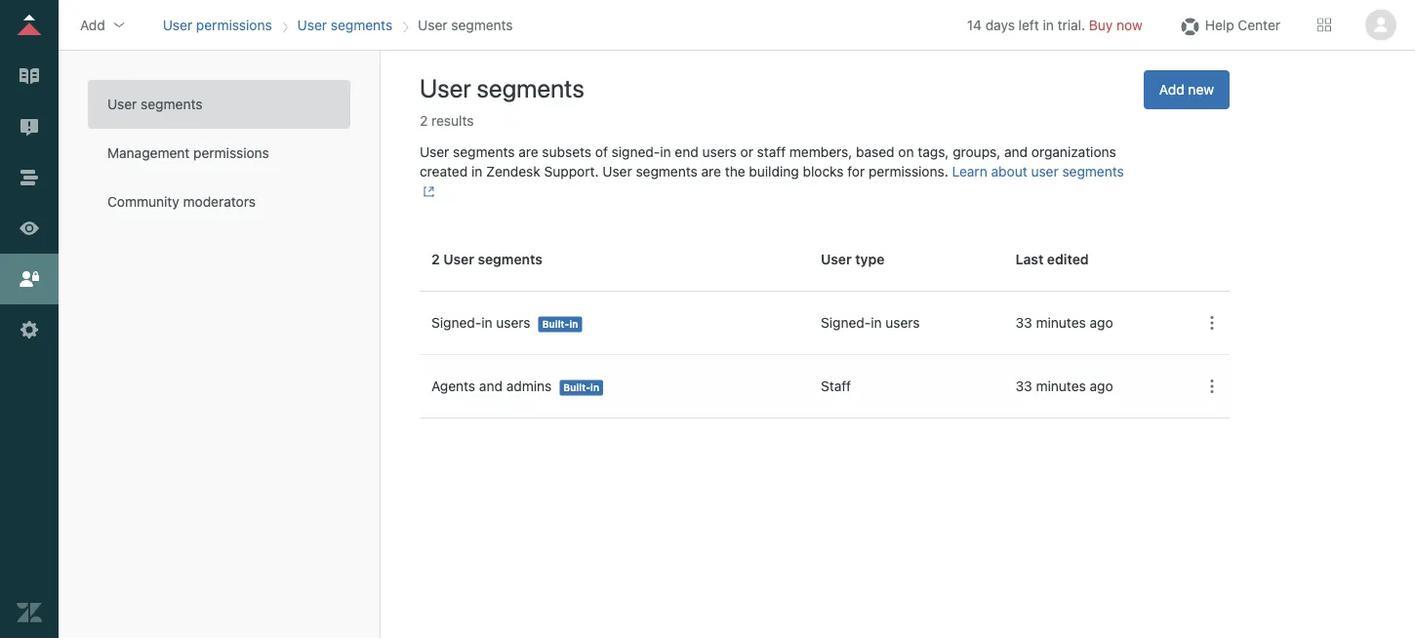 Task type: vqa. For each thing, say whether or not it's contained in the screenshot.
Funky Town option
no



Task type: describe. For each thing, give the bounding box(es) containing it.
ago for signed-in users
[[1090, 315, 1113, 331]]

user down "created"
[[443, 251, 474, 268]]

community
[[107, 194, 179, 210]]

center
[[1238, 17, 1281, 33]]

0 horizontal spatial users
[[496, 315, 531, 331]]

user left type
[[821, 251, 852, 268]]

settings image
[[17, 317, 42, 343]]

add for add new
[[1160, 82, 1185, 98]]

14 days left in trial. buy now
[[967, 17, 1143, 33]]

2 user segments
[[431, 251, 543, 268]]

user permissions
[[163, 17, 272, 33]]

user segments link
[[297, 17, 393, 33]]

1 signed- from the left
[[431, 315, 481, 331]]

help center
[[1205, 17, 1281, 33]]

last
[[1016, 251, 1044, 268]]

members,
[[790, 144, 853, 160]]

permissions for management permissions
[[193, 145, 269, 161]]

add new
[[1160, 82, 1214, 98]]

ago for staff
[[1090, 378, 1113, 395]]

staff
[[821, 378, 851, 395]]

2 signed-in users from the left
[[821, 315, 920, 331]]

users inside user segments are subsets of signed-in end users or staff members, based on tags, groups, and organizations created in zendesk support. user segments are the building blocks for permissions.
[[702, 144, 737, 160]]

user
[[1031, 164, 1059, 180]]

1 signed-in users from the left
[[431, 315, 531, 331]]

tags,
[[918, 144, 949, 160]]

created
[[420, 164, 468, 180]]

learn about user segments link
[[420, 164, 1124, 199]]

moderators
[[183, 194, 256, 210]]

(opens in a new tab) image
[[420, 186, 435, 198]]

user segments are subsets of signed-in end users or staff members, based on tags, groups, and organizations created in zendesk support. user segments are the building blocks for permissions.
[[420, 144, 1117, 180]]

customize design image
[[17, 216, 42, 241]]

or
[[740, 144, 753, 160]]

left
[[1019, 17, 1039, 33]]

2 for 2 user segments
[[431, 251, 440, 268]]

on
[[898, 144, 914, 160]]

user up 2 results
[[420, 73, 471, 103]]

33 for signed-in users
[[1016, 315, 1033, 331]]

2 signed- from the left
[[821, 315, 871, 331]]

help
[[1205, 17, 1234, 33]]

subsets
[[542, 144, 592, 160]]

moderate content image
[[17, 114, 42, 140]]

14
[[967, 17, 982, 33]]

now
[[1117, 17, 1143, 33]]

groups,
[[953, 144, 1001, 160]]

admins
[[506, 378, 552, 395]]

user down of
[[603, 164, 632, 180]]

2 results
[[420, 113, 474, 129]]

community moderators
[[107, 194, 256, 210]]

new
[[1188, 82, 1214, 98]]

user right user segments link
[[418, 17, 448, 33]]

results
[[432, 113, 474, 129]]

support.
[[544, 164, 599, 180]]

built-in for admins
[[564, 382, 599, 393]]

learn
[[952, 164, 988, 180]]

33 for staff
[[1016, 378, 1033, 395]]

user right the user permissions
[[297, 17, 327, 33]]

end
[[675, 144, 699, 160]]



Task type: locate. For each thing, give the bounding box(es) containing it.
33 minutes ago for staff
[[1016, 378, 1113, 395]]

signed-in users down type
[[821, 315, 920, 331]]

minutes
[[1036, 315, 1086, 331], [1036, 378, 1086, 395]]

user segments
[[297, 17, 393, 33], [418, 17, 513, 33], [420, 73, 585, 103], [107, 96, 203, 112]]

1 minutes from the top
[[1036, 315, 1086, 331]]

built-in right "admins" at the left bottom of the page
[[564, 382, 599, 393]]

built- for agents and admins
[[564, 382, 591, 393]]

1 vertical spatial built-
[[564, 382, 591, 393]]

agents and admins
[[431, 378, 552, 395]]

agents
[[431, 378, 475, 395]]

buy
[[1089, 17, 1113, 33]]

1 ago from the top
[[1090, 315, 1113, 331]]

0 vertical spatial are
[[519, 144, 538, 160]]

1 horizontal spatial are
[[701, 164, 721, 180]]

built- right "admins" at the left bottom of the page
[[564, 382, 591, 393]]

minutes for staff
[[1036, 378, 1086, 395]]

add button
[[74, 10, 133, 40]]

0 vertical spatial ago
[[1090, 315, 1113, 331]]

permissions
[[196, 17, 272, 33], [193, 145, 269, 161]]

in
[[1043, 17, 1054, 33], [660, 144, 671, 160], [471, 164, 483, 180], [481, 315, 493, 331], [871, 315, 882, 331], [569, 319, 578, 330], [591, 382, 599, 393]]

built-in up "admins" at the left bottom of the page
[[542, 319, 578, 330]]

signed- up agents
[[431, 315, 481, 331]]

33
[[1016, 315, 1033, 331], [1016, 378, 1033, 395]]

1 vertical spatial built-in
[[564, 382, 599, 393]]

1 vertical spatial add
[[1160, 82, 1185, 98]]

for
[[848, 164, 865, 180]]

staff
[[757, 144, 786, 160]]

user permissions link
[[163, 17, 272, 33]]

management
[[107, 145, 190, 161]]

ago
[[1090, 315, 1113, 331], [1090, 378, 1113, 395]]

0 horizontal spatial 2
[[420, 113, 428, 129]]

1 horizontal spatial signed-in users
[[821, 315, 920, 331]]

segments
[[331, 17, 393, 33], [451, 17, 513, 33], [477, 73, 585, 103], [141, 96, 203, 112], [453, 144, 515, 160], [636, 164, 698, 180], [1063, 164, 1124, 180], [478, 251, 543, 268]]

blocks
[[803, 164, 844, 180]]

signed-
[[431, 315, 481, 331], [821, 315, 871, 331]]

0 vertical spatial 2
[[420, 113, 428, 129]]

and
[[1005, 144, 1028, 160], [479, 378, 503, 395]]

1 horizontal spatial 2
[[431, 251, 440, 268]]

manage articles image
[[17, 63, 42, 89]]

navigation
[[159, 10, 517, 40]]

1 horizontal spatial and
[[1005, 144, 1028, 160]]

1 33 minutes ago from the top
[[1016, 315, 1113, 331]]

zendesk image
[[17, 600, 42, 626]]

edited
[[1047, 251, 1089, 268]]

user permissions image
[[17, 266, 42, 292]]

last edited
[[1016, 251, 1089, 268]]

1 vertical spatial and
[[479, 378, 503, 395]]

2 horizontal spatial users
[[886, 315, 920, 331]]

0 vertical spatial built-in
[[542, 319, 578, 330]]

signed-in users
[[431, 315, 531, 331], [821, 315, 920, 331]]

1 vertical spatial ago
[[1090, 378, 1113, 395]]

are
[[519, 144, 538, 160], [701, 164, 721, 180]]

permissions for user permissions
[[196, 17, 272, 33]]

0 vertical spatial minutes
[[1036, 315, 1086, 331]]

1 vertical spatial 33 minutes ago
[[1016, 378, 1113, 395]]

1 vertical spatial 33
[[1016, 378, 1033, 395]]

built-
[[542, 319, 569, 330], [564, 382, 591, 393]]

learn about user segments
[[952, 164, 1124, 180]]

add for add
[[80, 17, 105, 33]]

1 vertical spatial minutes
[[1036, 378, 1086, 395]]

and right agents
[[479, 378, 503, 395]]

user type
[[821, 251, 885, 268]]

organizations
[[1032, 144, 1117, 160]]

0 vertical spatial add
[[80, 17, 105, 33]]

users
[[702, 144, 737, 160], [496, 315, 531, 331], [886, 315, 920, 331]]

minutes for signed-in users
[[1036, 315, 1086, 331]]

type
[[855, 251, 885, 268]]

1 vertical spatial are
[[701, 164, 721, 180]]

arrange content image
[[17, 165, 42, 190]]

2 down (opens in a new tab) icon
[[431, 251, 440, 268]]

0 vertical spatial permissions
[[196, 17, 272, 33]]

built-in
[[542, 319, 578, 330], [564, 382, 599, 393]]

trial.
[[1058, 17, 1086, 33]]

0 vertical spatial and
[[1005, 144, 1028, 160]]

1 vertical spatial permissions
[[193, 145, 269, 161]]

1 horizontal spatial add
[[1160, 82, 1185, 98]]

user up "created"
[[420, 144, 449, 160]]

building
[[749, 164, 799, 180]]

and inside user segments are subsets of signed-in end users or staff members, based on tags, groups, and organizations created in zendesk support. user segments are the building blocks for permissions.
[[1005, 144, 1028, 160]]

0 horizontal spatial add
[[80, 17, 105, 33]]

33 minutes ago
[[1016, 315, 1113, 331], [1016, 378, 1113, 395]]

2 for 2 results
[[420, 113, 428, 129]]

user up management
[[107, 96, 137, 112]]

0 vertical spatial 33
[[1016, 315, 1033, 331]]

2 33 from the top
[[1016, 378, 1033, 395]]

and up about
[[1005, 144, 1028, 160]]

1 vertical spatial 2
[[431, 251, 440, 268]]

2 minutes from the top
[[1036, 378, 1086, 395]]

2
[[420, 113, 428, 129], [431, 251, 440, 268]]

user
[[163, 17, 192, 33], [297, 17, 327, 33], [418, 17, 448, 33], [420, 73, 471, 103], [107, 96, 137, 112], [420, 144, 449, 160], [603, 164, 632, 180], [443, 251, 474, 268], [821, 251, 852, 268]]

0 horizontal spatial are
[[519, 144, 538, 160]]

0 vertical spatial built-
[[542, 319, 569, 330]]

user right add "popup button"
[[163, 17, 192, 33]]

2 33 minutes ago from the top
[[1016, 378, 1113, 395]]

2 left the results
[[420, 113, 428, 129]]

1 33 from the top
[[1016, 315, 1033, 331]]

of
[[595, 144, 608, 160]]

built-in for users
[[542, 319, 578, 330]]

permissions.
[[869, 164, 949, 180]]

add new button
[[1144, 70, 1230, 109]]

0 vertical spatial 33 minutes ago
[[1016, 315, 1113, 331]]

management permissions
[[107, 145, 269, 161]]

0 horizontal spatial signed-in users
[[431, 315, 531, 331]]

about
[[991, 164, 1028, 180]]

zendesk products image
[[1318, 18, 1331, 32]]

0 horizontal spatial signed-
[[431, 315, 481, 331]]

add inside "popup button"
[[80, 17, 105, 33]]

help center button
[[1172, 10, 1287, 40]]

permissions inside navigation
[[196, 17, 272, 33]]

are left the
[[701, 164, 721, 180]]

add
[[80, 17, 105, 33], [1160, 82, 1185, 98]]

built- up "admins" at the left bottom of the page
[[542, 319, 569, 330]]

built- for signed-in users
[[542, 319, 569, 330]]

1 horizontal spatial signed-
[[821, 315, 871, 331]]

33 minutes ago for signed-in users
[[1016, 315, 1113, 331]]

signed-
[[612, 144, 660, 160]]

are up zendesk in the left of the page
[[519, 144, 538, 160]]

signed- down user type
[[821, 315, 871, 331]]

add inside button
[[1160, 82, 1185, 98]]

signed-in users down the 2 user segments
[[431, 315, 531, 331]]

days
[[986, 17, 1015, 33]]

navigation containing user permissions
[[159, 10, 517, 40]]

1 horizontal spatial users
[[702, 144, 737, 160]]

based
[[856, 144, 895, 160]]

2 ago from the top
[[1090, 378, 1113, 395]]

zendesk
[[486, 164, 541, 180]]

the
[[725, 164, 745, 180]]

0 horizontal spatial and
[[479, 378, 503, 395]]



